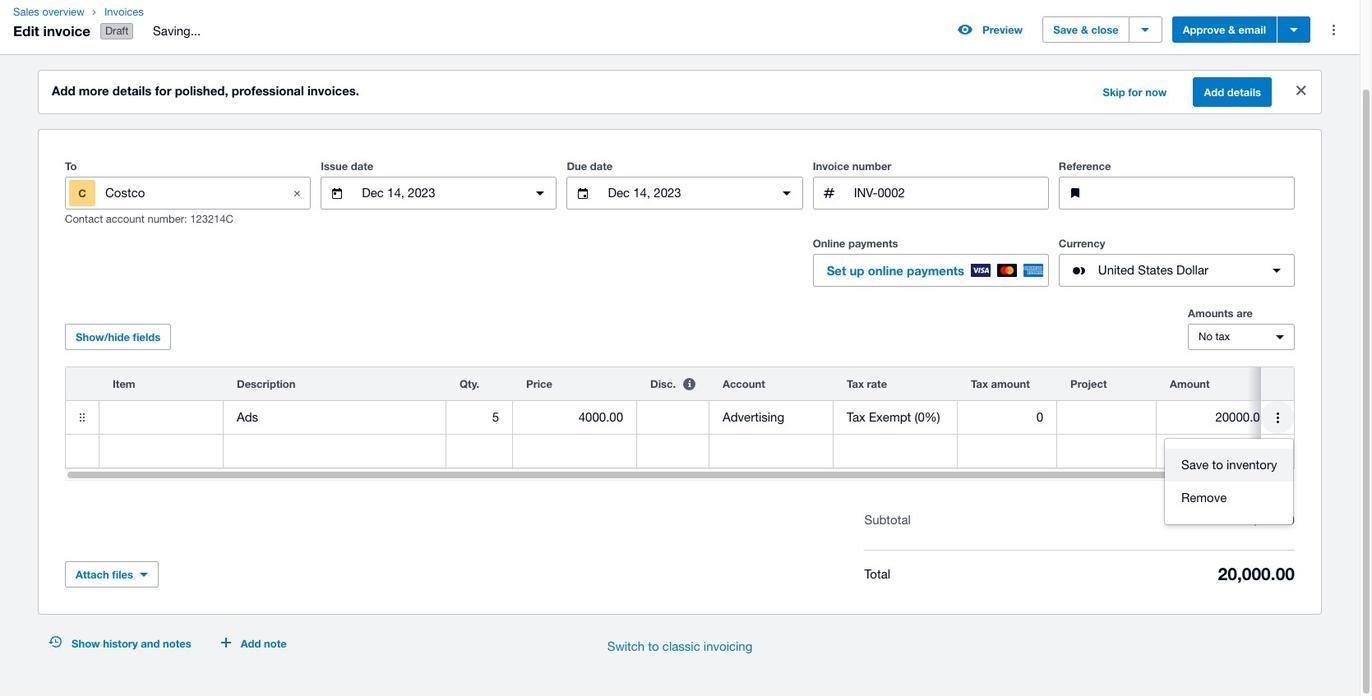 Task type: locate. For each thing, give the bounding box(es) containing it.
add inside add note button
[[241, 637, 261, 651]]

payments inside popup button
[[907, 263, 965, 278]]

preview
[[983, 23, 1023, 36]]

list box containing save to inventory
[[1165, 439, 1294, 525]]

for left now
[[1128, 86, 1143, 99]]

1 price field from the top
[[513, 402, 636, 433]]

more invoice options image
[[1317, 13, 1350, 46]]

inventory item text field for description text box on the left of page
[[99, 436, 223, 467]]

1 horizontal spatial to
[[1212, 458, 1223, 472]]

tax for tax exempt (0%)
[[847, 410, 866, 424]]

more date options image
[[524, 177, 557, 210]]

& inside "button"
[[1081, 23, 1089, 36]]

1 vertical spatial save
[[1182, 458, 1209, 472]]

Price field
[[513, 402, 636, 433], [513, 436, 636, 467]]

1 vertical spatial inventory item text field
[[99, 436, 223, 467]]

date for issue date
[[351, 160, 374, 173]]

to right "switch"
[[648, 640, 659, 654]]

inventory
[[1227, 458, 1277, 472]]

1 vertical spatial payments
[[907, 263, 965, 278]]

show/hide
[[76, 331, 130, 344]]

payments right online
[[907, 263, 965, 278]]

show history and notes
[[72, 637, 191, 651]]

due
[[567, 160, 587, 173]]

details inside add details button
[[1227, 86, 1261, 99]]

0 horizontal spatial &
[[1081, 23, 1089, 36]]

approve & email
[[1183, 23, 1266, 36]]

amount field down amount
[[1157, 402, 1280, 433]]

tax
[[847, 378, 864, 391], [971, 378, 988, 391], [847, 410, 866, 424]]

save inside button
[[1182, 458, 1209, 472]]

price
[[526, 378, 553, 391]]

add right now
[[1204, 86, 1225, 99]]

list box
[[1165, 439, 1294, 525]]

Amount field
[[1157, 402, 1280, 433], [1157, 436, 1280, 467]]

1 & from the left
[[1081, 23, 1089, 36]]

1 quantity field from the top
[[446, 402, 512, 433]]

0 vertical spatial price field
[[513, 402, 636, 433]]

date right issue
[[351, 160, 374, 173]]

online
[[868, 263, 904, 278]]

details right the more
[[113, 83, 152, 98]]

save
[[1053, 23, 1078, 36], [1182, 458, 1209, 472]]

&
[[1081, 23, 1089, 36], [1228, 23, 1236, 36]]

fields
[[133, 331, 161, 344]]

now
[[1146, 86, 1167, 99]]

invoices link
[[98, 4, 214, 21]]

2 amount field from the top
[[1157, 436, 1280, 467]]

1 inventory item text field from the top
[[99, 402, 223, 433]]

add left the more
[[52, 83, 75, 98]]

attach files
[[76, 568, 133, 581]]

add left 'note'
[[241, 637, 261, 651]]

save inside "button"
[[1053, 23, 1078, 36]]

save up remove
[[1182, 458, 1209, 472]]

online
[[813, 237, 846, 250]]

no tax button
[[1188, 324, 1295, 350]]

2 date from the left
[[590, 160, 613, 173]]

Invoice number text field
[[852, 178, 1048, 209]]

approve & email button
[[1172, 17, 1277, 43]]

1 horizontal spatial &
[[1228, 23, 1236, 36]]

1 amount field from the top
[[1157, 402, 1280, 433]]

add for add note
[[241, 637, 261, 651]]

amount field for the price field associated with description text box on the left of page
[[1157, 436, 1280, 467]]

1 vertical spatial amount field
[[1157, 436, 1280, 467]]

0 horizontal spatial date
[[351, 160, 374, 173]]

& left email
[[1228, 23, 1236, 36]]

tax
[[1216, 331, 1230, 343]]

add note button
[[211, 631, 297, 657]]

tax left exempt
[[847, 410, 866, 424]]

amount field up remove button
[[1157, 436, 1280, 467]]

2 horizontal spatial add
[[1204, 86, 1225, 99]]

classic
[[663, 640, 700, 654]]

payments up online
[[849, 237, 898, 250]]

1 horizontal spatial save
[[1182, 458, 1209, 472]]

more date options image
[[770, 177, 803, 210]]

add details button
[[1193, 77, 1272, 107]]

amounts
[[1188, 307, 1234, 320]]

quantity field for the price field corresponding to ads text box on the left of page
[[446, 402, 512, 433]]

save left the close
[[1053, 23, 1078, 36]]

tax rate
[[847, 378, 887, 391]]

Inventory item text field
[[99, 402, 223, 433], [99, 436, 223, 467]]

add more details for polished, professional invoices.
[[52, 83, 359, 98]]

close image
[[1285, 74, 1318, 107]]

details left close image
[[1227, 86, 1261, 99]]

remove button
[[1165, 482, 1294, 515]]

for left polished,
[[155, 83, 171, 98]]

Quantity field
[[446, 402, 512, 433], [446, 436, 512, 467]]

tax left amount
[[971, 378, 988, 391]]

2 price field from the top
[[513, 436, 636, 467]]

to
[[1212, 458, 1223, 472], [648, 640, 659, 654]]

to left inventory
[[1212, 458, 1223, 472]]

0 horizontal spatial add
[[52, 83, 75, 98]]

more line item options element
[[1261, 368, 1294, 401]]

tax for tax amount
[[971, 378, 988, 391]]

to
[[65, 160, 77, 173]]

price field for ads text box on the left of page
[[513, 402, 636, 433]]

0 vertical spatial payments
[[849, 237, 898, 250]]

0 vertical spatial save
[[1053, 23, 1078, 36]]

tax left 'rate'
[[847, 378, 864, 391]]

for
[[155, 83, 171, 98], [1128, 86, 1143, 99]]

group
[[1165, 439, 1294, 525]]

currency
[[1059, 237, 1105, 250]]

sales overview
[[13, 6, 85, 18]]

invoicing
[[704, 640, 753, 654]]

approve
[[1183, 23, 1226, 36]]

add
[[52, 83, 75, 98], [1204, 86, 1225, 99], [241, 637, 261, 651]]

20,000.00
[[1240, 513, 1295, 527], [1218, 564, 1295, 585]]

0 vertical spatial amount field
[[1157, 402, 1280, 433]]

to inside list box
[[1212, 458, 1223, 472]]

add inside add details button
[[1204, 86, 1225, 99]]

Description text field
[[224, 436, 446, 467]]

add for add details
[[1204, 86, 1225, 99]]

show/hide fields button
[[65, 324, 171, 350]]

& for close
[[1081, 23, 1089, 36]]

20,000.00 down remove button
[[1218, 564, 1295, 585]]

history
[[103, 637, 138, 651]]

switch
[[607, 640, 645, 654]]

invoices.
[[308, 83, 359, 98]]

date right due
[[590, 160, 613, 173]]

None field
[[99, 401, 223, 434], [710, 401, 833, 434], [1057, 401, 1156, 434], [99, 435, 223, 468], [99, 401, 223, 434], [99, 435, 223, 468]]

reference
[[1059, 160, 1111, 173]]

& inside button
[[1228, 23, 1236, 36]]

0 horizontal spatial for
[[155, 83, 171, 98]]

2 & from the left
[[1228, 23, 1236, 36]]

professional
[[232, 83, 304, 98]]

Discount field
[[637, 402, 709, 433]]

save to inventory button
[[1165, 449, 1294, 482]]

to for save
[[1212, 458, 1223, 472]]

0 vertical spatial quantity field
[[446, 402, 512, 433]]

to for switch
[[648, 640, 659, 654]]

(0%)
[[915, 410, 940, 424]]

1 horizontal spatial add
[[241, 637, 261, 651]]

exempt
[[869, 410, 911, 424]]

1 horizontal spatial payments
[[907, 263, 965, 278]]

invoices
[[104, 6, 144, 18]]

account
[[106, 213, 145, 225]]

save & close button
[[1043, 17, 1129, 43]]

amount
[[991, 378, 1030, 391]]

1 horizontal spatial for
[[1128, 86, 1143, 99]]

date for due date
[[590, 160, 613, 173]]

2 quantity field from the top
[[446, 436, 512, 467]]

2 inventory item text field from the top
[[99, 436, 223, 467]]

date
[[351, 160, 374, 173], [590, 160, 613, 173]]

20,000.00 down inventory
[[1240, 513, 1295, 527]]

set up online payments
[[827, 263, 965, 278]]

invoice
[[813, 160, 850, 173]]

edit
[[13, 22, 39, 39]]

0
[[1037, 410, 1043, 424]]

1 horizontal spatial details
[[1227, 86, 1261, 99]]

states
[[1138, 263, 1173, 277]]

& left the close
[[1081, 23, 1089, 36]]

0 horizontal spatial save
[[1053, 23, 1078, 36]]

0 vertical spatial to
[[1212, 458, 1223, 472]]

0 vertical spatial inventory item text field
[[99, 402, 223, 433]]

show/hide fields
[[76, 331, 161, 344]]

1 vertical spatial price field
[[513, 436, 636, 467]]

0 horizontal spatial payments
[[849, 237, 898, 250]]

total
[[865, 567, 891, 581]]

0 horizontal spatial to
[[648, 640, 659, 654]]

project
[[1071, 378, 1107, 391]]

files
[[112, 568, 133, 581]]

for inside skip for now button
[[1128, 86, 1143, 99]]

1 date from the left
[[351, 160, 374, 173]]

invoice number
[[813, 160, 892, 173]]

price field for description text box on the left of page
[[513, 436, 636, 467]]

payments
[[849, 237, 898, 250], [907, 263, 965, 278]]

amounts are
[[1188, 307, 1253, 320]]

skip
[[1103, 86, 1125, 99]]

qty.
[[460, 378, 479, 391]]

1 horizontal spatial date
[[590, 160, 613, 173]]

1 vertical spatial quantity field
[[446, 436, 512, 467]]

0 vertical spatial 20,000.00
[[1240, 513, 1295, 527]]

invoice number element
[[813, 177, 1049, 210]]

1 vertical spatial to
[[648, 640, 659, 654]]



Task type: vqa. For each thing, say whether or not it's contained in the screenshot.
card
no



Task type: describe. For each thing, give the bounding box(es) containing it.
united
[[1098, 263, 1135, 277]]

add more details for polished, professional invoices. status
[[39, 71, 1321, 114]]

note
[[264, 637, 287, 651]]

more information on discount image
[[673, 368, 706, 401]]

notes
[[163, 637, 191, 651]]

invoice line item list element
[[65, 367, 1315, 469]]

united states dollar button
[[1059, 254, 1295, 287]]

account
[[723, 378, 765, 391]]

draft
[[105, 25, 129, 37]]

save & close
[[1053, 23, 1119, 36]]

amount field for the price field corresponding to ads text box on the left of page
[[1157, 402, 1280, 433]]

drag and drop line image
[[66, 401, 99, 434]]

issue
[[321, 160, 348, 173]]

tax for tax rate
[[847, 378, 864, 391]]

number
[[852, 160, 892, 173]]

attach
[[76, 568, 109, 581]]

disc.
[[650, 378, 676, 391]]

set up online payments button
[[813, 254, 1049, 287]]

add note
[[241, 637, 287, 651]]

no
[[1199, 331, 1213, 343]]

skip for now
[[1103, 86, 1167, 99]]

save for save to inventory
[[1182, 458, 1209, 472]]

tax amount
[[971, 378, 1030, 391]]

close image
[[281, 177, 313, 210]]

rate
[[867, 378, 887, 391]]

number:
[[148, 213, 187, 225]]

show
[[72, 637, 100, 651]]

add for add more details for polished, professional invoices.
[[52, 83, 75, 98]]

remove
[[1182, 491, 1227, 505]]

Reference text field
[[1098, 178, 1294, 209]]

Due date text field
[[606, 178, 764, 209]]

inventory item text field for ads text box on the left of page
[[99, 402, 223, 433]]

c
[[78, 187, 86, 200]]

0 horizontal spatial details
[[113, 83, 152, 98]]

sales overview link
[[7, 4, 91, 21]]

more line item options image
[[1261, 435, 1294, 468]]

and
[[141, 637, 160, 651]]

item
[[113, 378, 135, 391]]

group containing save to inventory
[[1165, 439, 1294, 525]]

Description text field
[[224, 402, 446, 433]]

due date
[[567, 160, 613, 173]]

overview
[[42, 6, 85, 18]]

invoice
[[43, 22, 91, 39]]

issue date
[[321, 160, 374, 173]]

sales
[[13, 6, 39, 18]]

dollar
[[1177, 263, 1209, 277]]

attach files button
[[65, 562, 159, 588]]

more
[[79, 83, 109, 98]]

united states dollar
[[1098, 263, 1209, 277]]

set
[[827, 263, 846, 278]]

quantity field for the price field associated with description text box on the left of page
[[446, 436, 512, 467]]

preview button
[[948, 17, 1033, 43]]

saving...
[[153, 24, 201, 38]]

none field account
[[710, 401, 833, 434]]

contact
[[65, 213, 103, 225]]

save for save & close
[[1053, 23, 1078, 36]]

Issue date text field
[[360, 178, 518, 209]]

more line item options image
[[1261, 401, 1294, 434]]

tax exempt (0%)
[[847, 410, 940, 424]]

switch to classic invoicing button
[[594, 631, 766, 664]]

add details
[[1204, 86, 1261, 99]]

close
[[1091, 23, 1119, 36]]

& for email
[[1228, 23, 1236, 36]]

costco
[[105, 186, 145, 200]]

skip for now button
[[1093, 79, 1177, 105]]

none field project-autocompleter
[[1057, 401, 1156, 434]]

show history and notes button
[[39, 631, 201, 657]]

1 vertical spatial 20,000.00
[[1218, 564, 1295, 585]]

save to inventory
[[1182, 458, 1277, 472]]

project-autocompleter text field
[[1057, 402, 1156, 433]]

no tax
[[1199, 331, 1230, 343]]

description
[[237, 378, 296, 391]]

subtotal
[[865, 513, 911, 527]]

up
[[850, 263, 865, 278]]

polished,
[[175, 83, 228, 98]]

email
[[1239, 23, 1266, 36]]

123214c
[[190, 213, 233, 225]]

amount
[[1170, 378, 1210, 391]]

are
[[1237, 307, 1253, 320]]

edit invoice
[[13, 22, 91, 39]]

contact account number: 123214c
[[65, 213, 233, 225]]

Account text field
[[710, 402, 833, 433]]



